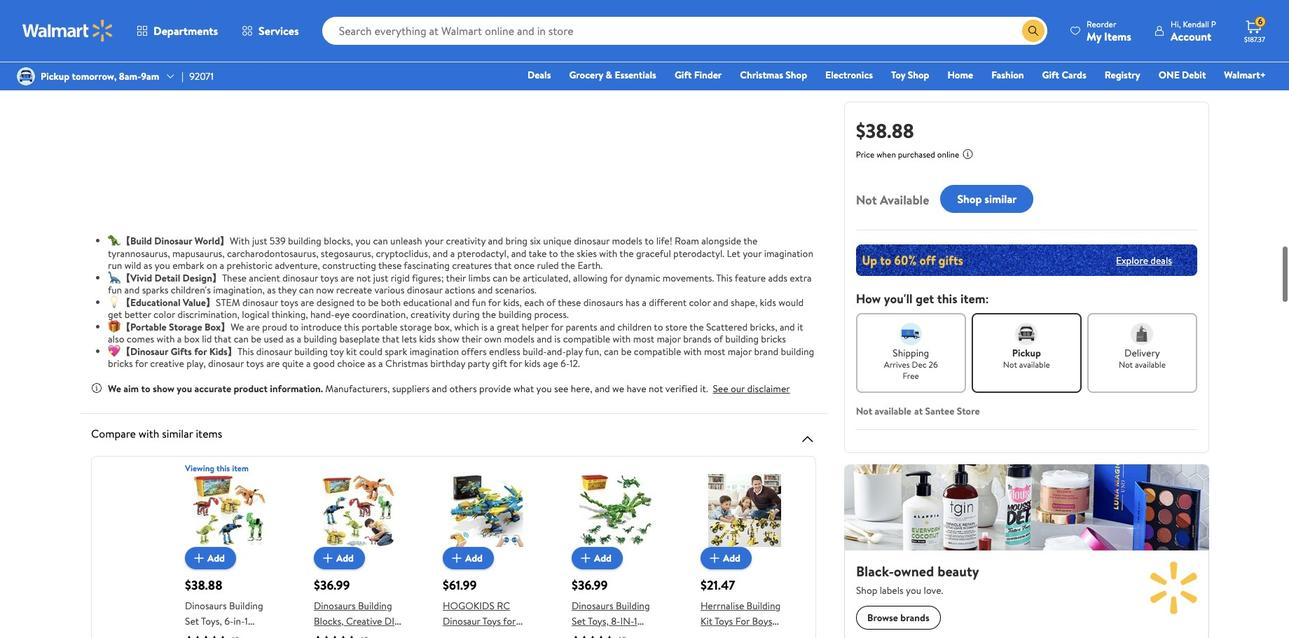 Task type: vqa. For each thing, say whether or not it's contained in the screenshot.
leftmost available
yes



Task type: locate. For each thing, give the bounding box(es) containing it.
dinosaur inside the 】with just 539 building blocks, you can unleash your creativity and bring six unique dinosaur models to life! roam alongside the tyrannosaurus, mapusaurus, carcharodontosaurus, stegosaurus, cryptoclidus, and a pterodactyl, and take to the skies with the graceful pterodactyl. let your imagination run wild as you embark on a prehistoric adventure, constructing these fascinating creatures that once ruled the earth.
[[574, 234, 610, 248]]

creatures
[[452, 259, 492, 273]]

add to cart image inside '$38.88' group
[[191, 550, 207, 567]]

1 horizontal spatial not
[[649, 382, 663, 396]]

1 vertical spatial show
[[153, 382, 174, 396]]

】we
[[221, 320, 244, 334]]

add to cart image
[[320, 550, 336, 567], [578, 550, 594, 567]]

brand
[[754, 345, 779, 359]]

discrimination,
[[178, 308, 240, 322]]

for right allowing
[[610, 271, 623, 285]]

kids left "would"
[[760, 296, 777, 310]]

0 horizontal spatial shop
[[786, 68, 808, 82]]

$38.88 group
[[185, 474, 273, 639]]

add to cart image down 'dinosaurs building set toys, 6-in-1 dinosaur building blocks for kids, creative stem toy christmas gifts for boys girls ages 6-12' image
[[191, 550, 207, 567]]

available left at
[[875, 404, 912, 418]]

compatible up 12.
[[563, 332, 611, 346]]

0 horizontal spatial available
[[875, 404, 912, 418]]

a right on
[[220, 259, 224, 273]]

1 for $38.88
[[245, 614, 248, 629]]

pterodactyl,
[[458, 246, 509, 261]]

building inside $21.47 herrnalise building kit toys for boys robot kits for bo
[[747, 599, 781, 613]]

1 toys, from the left
[[201, 614, 222, 629]]

a inside 】stem dinosaur toys are designed to be both educational and fun for kids, each of these dinosaurs has a different color and shape, kids would get better color discrimination, logical thinking, hand-eye coordination, creativity during the building process.
[[642, 296, 647, 310]]

can right fun,
[[604, 345, 619, 359]]

1 inside $38.88 dinosaurs building set toys, 6-in-1 dinosaur buildi
[[245, 614, 248, 629]]

creativity inside the 】with just 539 building blocks, you can unleash your creativity and bring six unique dinosaur models to life! roam alongside the tyrannosaurus, mapusaurus, carcharodontosaurus, stegosaurus, cryptoclidus, and a pterodactyl, and take to the skies with the graceful pterodactyl. let your imagination run wild as you embark on a prehistoric adventure, constructing these fascinating creatures that once ruled the earth.
[[446, 234, 486, 248]]

1 horizontal spatial toy
[[892, 68, 906, 82]]

add inside $61.99 group
[[465, 551, 483, 565]]

a up quite
[[297, 332, 302, 346]]

add inside the $21.47 group
[[723, 551, 741, 565]]

for down boys
[[748, 630, 762, 639]]

toy
[[892, 68, 906, 82], [372, 630, 386, 639]]

available inside delivery not available
[[1136, 359, 1166, 371]]

search icon image
[[1028, 25, 1040, 36]]

that left lets
[[382, 332, 400, 346]]

add to cart image for $61.99
[[449, 550, 465, 567]]

toys, inside $38.88 dinosaurs building set toys, 6-in-1 dinosaur buildi
[[201, 614, 222, 629]]

shop inside button
[[958, 191, 982, 207]]

2 horizontal spatial kids
[[760, 296, 777, 310]]

this inside row
[[217, 462, 230, 474]]

take
[[529, 246, 547, 261]]

their inside 】these ancient dinosaur toys are not just rigid figures; their limbs can be articulated, allowing for dynamic movements. this feature adds extra fun and sparks children's imagination, as they can now recreate various dinosaur actions and scenarios.
[[446, 271, 466, 285]]

row containing $38.88
[[92, 462, 1197, 639]]

each
[[524, 296, 544, 310]]

2 1 from the left
[[634, 614, 638, 629]]

2 horizontal spatial available
[[1136, 359, 1166, 371]]

fun inside 】stem dinosaur toys are designed to be both educational and fun for kids, each of these dinosaurs has a different color and shape, kids would get better color discrimination, logical thinking, hand-eye coordination, creativity during the building process.
[[472, 296, 486, 310]]

toys inside 】this dinosaur building toy kit could spark imagination offers endless build-and-play fun, can be compatible with most major brand building bricks for creative play, dinosaur toys are quite a good choice as a christmas birthday party gift for kids age 6-12.
[[246, 357, 264, 371]]

for down comes
[[135, 357, 148, 371]]

0 horizontal spatial 1
[[245, 614, 248, 629]]

get left better
[[108, 308, 122, 322]]

of inside 】we are proud to introduce this portable storage box, which is a great helper for parents and children to store the scattered bricks, and it also comes with a box lid that can be used as a building baseplate that lets kids show their own models and is compatible with most major brands of building bricks
[[714, 332, 723, 346]]

available down intent image for pickup
[[1020, 359, 1051, 371]]

is right which
[[482, 320, 488, 334]]

1 horizontal spatial most
[[704, 345, 726, 359]]

1 horizontal spatial christmas
[[740, 68, 784, 82]]

toys for $21.47
[[715, 614, 733, 629]]

add button up $61.99
[[443, 547, 494, 570]]

most inside 】this dinosaur building toy kit could spark imagination offers endless build-and-play fun, can be compatible with most major brand building bricks for creative play, dinosaur toys are quite a good choice as a christmas birthday party gift for kids age 6-12.
[[704, 345, 726, 359]]

dinosaurs for $36.99 dinosaurs building set toys, 8-in-1 dinosaurs buildi
[[572, 599, 614, 613]]

toys, for $36.99
[[588, 614, 609, 629]]

$36.99 for $36.99 dinosaurs building blocks, creative diy construction toy f
[[314, 577, 350, 594]]

0 horizontal spatial toy
[[372, 630, 386, 639]]

their inside 】we are proud to introduce this portable storage box, which is a great helper for parents and children to store the scattered bricks, and it also comes with a box lid that can be used as a building baseplate that lets kids show their own models and is compatible with most major brands of building bricks
[[462, 332, 482, 346]]

1 add button from the left
[[185, 547, 236, 570]]

🦕【 vivid detail design
[[108, 271, 212, 285]]

1 $36.99 group from the left
[[314, 474, 402, 639]]

models left life! in the top of the page
[[612, 234, 643, 248]]

of right the "brands"
[[714, 332, 723, 346]]

0 vertical spatial models
[[612, 234, 643, 248]]

add inside '$38.88' group
[[207, 551, 225, 565]]

item
[[232, 462, 249, 474]]

0 vertical spatial pickup
[[41, 69, 70, 83]]

toys, for $38.88
[[201, 614, 222, 629]]

as right choice
[[368, 357, 376, 371]]

1 horizontal spatial set
[[572, 614, 586, 629]]

christmas shop
[[740, 68, 808, 82]]

4 add from the left
[[594, 551, 612, 565]]

can inside 】this dinosaur building toy kit could spark imagination offers endless build-and-play fun, can be compatible with most major brand building bricks for creative play, dinosaur toys are quite a good choice as a christmas birthday party gift for kids age 6-12.
[[604, 345, 619, 359]]

add button inside $61.99 group
[[443, 547, 494, 570]]

dec
[[912, 359, 927, 371]]

disclaimer
[[748, 382, 790, 396]]

get right 'you'll'
[[916, 290, 935, 308]]

services button
[[230, 14, 311, 48]]

and
[[488, 234, 503, 248], [433, 246, 448, 261], [511, 246, 527, 261], [124, 283, 140, 297], [478, 283, 493, 297], [455, 296, 470, 310], [713, 296, 729, 310], [600, 320, 615, 334], [780, 320, 795, 334], [537, 332, 552, 346], [432, 382, 447, 396], [595, 382, 610, 396]]

building inside $36.99 dinosaurs building set toys, 8-in-1 dinosaurs buildi
[[616, 599, 650, 613]]

can inside the 】with just 539 building blocks, you can unleash your creativity and bring six unique dinosaur models to life! roam alongside the tyrannosaurus, mapusaurus, carcharodontosaurus, stegosaurus, cryptoclidus, and a pterodactyl, and take to the skies with the graceful pterodactyl. let your imagination run wild as you embark on a prehistoric adventure, constructing these fascinating creatures that once ruled the earth.
[[373, 234, 388, 248]]

shop inside "link"
[[908, 68, 930, 82]]

add to cart image for $36.99 dinosaurs building set toys, 8-in-1 dinosaurs buildi
[[578, 550, 594, 567]]

add
[[207, 551, 225, 565], [336, 551, 354, 565], [465, 551, 483, 565], [594, 551, 612, 565], [723, 551, 741, 565]]

be inside 】these ancient dinosaur toys are not just rigid figures; their limbs can be articulated, allowing for dynamic movements. this feature adds extra fun and sparks children's imagination, as they can now recreate various dinosaur actions and scenarios.
[[510, 271, 521, 285]]

your
[[425, 234, 444, 248], [743, 246, 762, 261]]

add to cart image down dinosaurs building blocks, creative diy construction toy for boys girls aged 6 7 8 9 10 11 12 (539 pieces) image
[[320, 550, 336, 567]]

toys, left 8-
[[588, 614, 609, 629]]

add down dinosaurs building set toys, 8-in-1 dinosaurs building blocks kit with storage bucket, 3-headed dinosaur stem toys christmas gifts for boys girls age 6  (876 pieces) image
[[594, 551, 612, 565]]

gift left finder
[[675, 68, 692, 82]]

1 vertical spatial just
[[373, 271, 389, 285]]

dinosaur
[[574, 234, 610, 248], [283, 271, 318, 285], [407, 283, 443, 297], [243, 296, 278, 310], [256, 345, 292, 359], [208, 357, 244, 371]]

1 horizontal spatial major
[[728, 345, 752, 359]]

pickup for tomorrow,
[[41, 69, 70, 83]]

most inside 】we are proud to introduce this portable storage box, which is a great helper for parents and children to store the scattered bricks, and it also comes with a box lid that can be used as a building baseplate that lets kids show their own models and is compatible with most major brands of building bricks
[[633, 332, 655, 346]]

🦖【 build dinosaur world
[[108, 234, 220, 248]]

1 vertical spatial their
[[462, 332, 482, 346]]

1 horizontal spatial $38.88
[[856, 117, 915, 144]]

2 vertical spatial kids
[[525, 357, 541, 371]]

1 vertical spatial pickup
[[1013, 346, 1042, 360]]

toys up product
[[246, 357, 264, 371]]

reorder
[[1087, 18, 1117, 30]]

515pcs
[[465, 630, 494, 639]]

0 horizontal spatial christmas
[[386, 357, 428, 371]]

delivery not available
[[1119, 346, 1166, 371]]

$36.99
[[314, 577, 350, 594], [572, 577, 608, 594]]

hogokids rc dinosaur toys for kids, 515pcs remote control stem projects jurassic building toys blocks sets educational birthday gift for kids 6-12 year old image
[[451, 474, 524, 547]]

1 horizontal spatial $36.99 group
[[572, 474, 660, 639]]

prehistoric
[[227, 259, 273, 273]]

1 building from the left
[[229, 599, 263, 613]]

gift left cards
[[1043, 68, 1060, 82]]

toys inside $61.99 hogokids rc dinosaur toys for kids, 515pcs remo
[[483, 614, 501, 629]]

8am-
[[119, 69, 141, 83]]

2 add to cart image from the left
[[578, 550, 594, 567]]

2 toys, from the left
[[588, 614, 609, 629]]

kit
[[346, 345, 357, 359]]

building for $36.99 dinosaurs building blocks, creative diy construction toy f
[[358, 599, 392, 613]]

add to cart image up $36.99 dinosaurs building set toys, 8-in-1 dinosaurs buildi
[[578, 550, 594, 567]]

set left 8-
[[572, 614, 586, 629]]

add down dinosaurs building blocks, creative diy construction toy for boys girls aged 6 7 8 9 10 11 12 (539 pieces) image
[[336, 551, 354, 565]]

1 horizontal spatial pickup
[[1013, 346, 1042, 360]]

registry
[[1105, 68, 1141, 82]]

design
[[183, 271, 212, 285]]

0 vertical spatial of
[[547, 296, 556, 310]]

can inside 】we are proud to introduce this portable storage box, which is a great helper for parents and children to store the scattered bricks, and it also comes with a box lid that can be used as a building baseplate that lets kids show their own models and is compatible with most major brands of building bricks
[[234, 332, 249, 346]]

1 horizontal spatial imagination
[[764, 246, 814, 261]]

add button inside '$38.88' group
[[185, 547, 236, 570]]

major inside 】we are proud to introduce this portable storage box, which is a great helper for parents and children to store the scattered bricks, and it also comes with a box lid that can be used as a building baseplate that lets kids show their own models and is compatible with most major brands of building bricks
[[657, 332, 681, 346]]

be inside 】this dinosaur building toy kit could spark imagination offers endless build-and-play fun, can be compatible with most major brand building bricks for creative play, dinosaur toys are quite a good choice as a christmas birthday party gift for kids age 6-12.
[[621, 345, 632, 359]]

the right ruled
[[561, 259, 576, 273]]

2 add to cart image from the left
[[449, 550, 465, 567]]

be inside 】we are proud to introduce this portable storage box, which is a great helper for parents and children to store the scattered bricks, and it also comes with a box lid that can be used as a building baseplate that lets kids show their own models and is compatible with most major brands of building bricks
[[251, 332, 262, 346]]

major left the "brands"
[[657, 332, 681, 346]]

2 add from the left
[[336, 551, 354, 565]]

of inside 】stem dinosaur toys are designed to be both educational and fun for kids, each of these dinosaurs has a different color and shape, kids would get better color discrimination, logical thinking, hand-eye coordination, creativity during the building process.
[[547, 296, 556, 310]]

to inside 】stem dinosaur toys are designed to be both educational and fun for kids, each of these dinosaurs has a different color and shape, kids would get better color discrimination, logical thinking, hand-eye coordination, creativity during the building process.
[[357, 296, 366, 310]]

0 horizontal spatial toys
[[246, 357, 264, 371]]

Walmart Site-Wide search field
[[322, 17, 1048, 45]]

bricks left it
[[761, 332, 786, 346]]

show inside 】we are proud to introduce this portable storage box, which is a great helper for parents and children to store the scattered bricks, and it also comes with a box lid that can be used as a building baseplate that lets kids show their own models and is compatible with most major brands of building bricks
[[438, 332, 460, 346]]

0 vertical spatial toys
[[321, 271, 338, 285]]

shop for toy shop
[[908, 68, 930, 82]]

0 horizontal spatial $36.99
[[314, 577, 350, 594]]

educational
[[130, 296, 181, 310]]

toys, left in-
[[201, 614, 222, 629]]

1 vertical spatial christmas
[[386, 357, 428, 371]]

kids right lets
[[419, 332, 436, 346]]

1 horizontal spatial toys
[[281, 296, 299, 310]]

add button up $21.47 on the right of page
[[701, 547, 752, 570]]

for inside 】stem dinosaur toys are designed to be both educational and fun for kids, each of these dinosaurs has a different color and shape, kids would get better color discrimination, logical thinking, hand-eye coordination, creativity during the building process.
[[488, 296, 501, 310]]

1 inside $36.99 dinosaurs building set toys, 8-in-1 dinosaurs buildi
[[634, 614, 638, 629]]

】with
[[220, 234, 250, 248]]

&
[[606, 68, 613, 82]]

pickup inside pickup not available
[[1013, 346, 1042, 360]]

models right own
[[504, 332, 535, 346]]

1 add from the left
[[207, 551, 225, 565]]

are left now on the top
[[301, 296, 314, 310]]

0 horizontal spatial these
[[378, 259, 402, 273]]

8-
[[611, 614, 621, 629]]

skies
[[577, 246, 597, 261]]

kids left age on the bottom of the page
[[525, 357, 541, 371]]

dinosaur down the ancient
[[243, 296, 278, 310]]

1 gift from the left
[[675, 68, 692, 82]]

0 vertical spatial christmas
[[740, 68, 784, 82]]

lets
[[402, 332, 417, 346]]

similar left items
[[162, 426, 193, 441]]

0 horizontal spatial gift
[[675, 68, 692, 82]]

1 vertical spatial models
[[504, 332, 535, 346]]

row
[[92, 462, 1197, 639]]

3 add button from the left
[[443, 547, 494, 570]]

1 vertical spatial kids
[[419, 332, 436, 346]]

dinosaurs for $36.99 dinosaurs building blocks, creative diy construction toy f
[[314, 599, 356, 613]]

1 horizontal spatial your
[[743, 246, 762, 261]]

dinosaurs for $38.88 dinosaurs building set toys, 6-in-1 dinosaur buildi
[[185, 599, 227, 613]]

toy shop
[[892, 68, 930, 82]]

】with just 539 building blocks, you can unleash your creativity and bring six unique dinosaur models to life! roam alongside the tyrannosaurus, mapusaurus, carcharodontosaurus, stegosaurus, cryptoclidus, and a pterodactyl, and take to the skies with the graceful pterodactyl. let your imagination run wild as you embark on a prehistoric adventure, constructing these fascinating creatures that once ruled the earth.
[[108, 234, 814, 273]]

kit
[[701, 614, 713, 629]]

0 vertical spatial imagination
[[764, 246, 814, 261]]

1 horizontal spatial fun
[[472, 296, 486, 310]]

cryptoclidus,
[[376, 246, 431, 261]]

construction
[[314, 630, 370, 639]]

0 horizontal spatial of
[[547, 296, 556, 310]]

0 horizontal spatial $38.88
[[185, 577, 223, 594]]

building inside $36.99 dinosaurs building blocks, creative diy construction toy f
[[358, 599, 392, 613]]

1 1 from the left
[[245, 614, 248, 629]]

are down 'stegosaurus,'
[[341, 271, 354, 285]]

available for delivery
[[1136, 359, 1166, 371]]

add button inside the $21.47 group
[[701, 547, 752, 570]]

1 add to cart image from the left
[[191, 550, 207, 567]]

for left kids
[[194, 345, 207, 359]]

building for $21.47 herrnalise building kit toys for boys robot kits for bo
[[747, 599, 781, 613]]

0 vertical spatial toy
[[892, 68, 906, 82]]

for inside 】these ancient dinosaur toys are not just rigid figures; their limbs can be articulated, allowing for dynamic movements. this feature adds extra fun and sparks children's imagination, as they can now recreate various dinosaur actions and scenarios.
[[610, 271, 623, 285]]

0 horizontal spatial major
[[657, 332, 681, 346]]

the right 'store'
[[690, 320, 704, 334]]

add to cart image
[[191, 550, 207, 567], [449, 550, 465, 567], [707, 550, 723, 567]]

dinosaurs
[[185, 599, 227, 613], [314, 599, 356, 613], [572, 599, 614, 613], [572, 630, 614, 639]]

2 vertical spatial toys
[[246, 357, 264, 371]]

imagination inside the 】with just 539 building blocks, you can unleash your creativity and bring six unique dinosaur models to life! roam alongside the tyrannosaurus, mapusaurus, carcharodontosaurus, stegosaurus, cryptoclidus, and a pterodactyl, and take to the skies with the graceful pterodactyl. let your imagination run wild as you embark on a prehistoric adventure, constructing these fascinating creatures that once ruled the earth.
[[764, 246, 814, 261]]

pickup tomorrow, 8am-9am
[[41, 69, 159, 83]]

a right has
[[642, 296, 647, 310]]

these
[[378, 259, 402, 273], [558, 296, 581, 310]]

3 building from the left
[[616, 599, 650, 613]]

box
[[184, 332, 200, 346]]

1 horizontal spatial is
[[555, 332, 561, 346]]

0 horizontal spatial color
[[154, 308, 175, 322]]

major
[[657, 332, 681, 346], [728, 345, 752, 359]]

deals
[[1151, 253, 1173, 267]]

1 horizontal spatial add to cart image
[[578, 550, 594, 567]]

2 add button from the left
[[314, 547, 365, 570]]

graceful
[[636, 246, 671, 261]]

2 horizontal spatial this
[[938, 290, 958, 308]]

are inside 】we are proud to introduce this portable storage box, which is a great helper for parents and children to store the scattered bricks, and it also comes with a box lid that can be used as a building baseplate that lets kids show their own models and is compatible with most major brands of building bricks
[[247, 320, 260, 334]]

not inside pickup not available
[[1004, 359, 1018, 371]]

9am
[[141, 69, 159, 83]]

0 horizontal spatial get
[[108, 308, 122, 322]]

5 add button from the left
[[701, 547, 752, 570]]

set inside $36.99 dinosaurs building set toys, 8-in-1 dinosaurs buildi
[[572, 614, 586, 629]]

0 horizontal spatial not
[[357, 271, 371, 285]]

$61.99 group
[[443, 474, 531, 639]]

1 vertical spatial toy
[[372, 630, 386, 639]]

1 horizontal spatial of
[[714, 332, 723, 346]]

0 vertical spatial similar
[[985, 191, 1017, 207]]

539
[[270, 234, 286, 248]]

to right the eye
[[357, 296, 366, 310]]

dinosaur down proud
[[256, 345, 292, 359]]

not down intent image for pickup
[[1004, 359, 1018, 371]]

intent image for shipping image
[[900, 323, 923, 346]]

0 horizontal spatial bricks
[[108, 357, 133, 371]]

1 horizontal spatial show
[[438, 332, 460, 346]]

available for pickup
[[1020, 359, 1051, 371]]

christmas down lets
[[386, 357, 428, 371]]

as left "they"
[[267, 283, 276, 297]]

building inside $38.88 dinosaurs building set toys, 6-in-1 dinosaur buildi
[[229, 599, 263, 613]]

 image
[[17, 67, 35, 86]]

1 horizontal spatial $36.99
[[572, 577, 608, 594]]

$36.99 inside $36.99 dinosaurs building blocks, creative diy construction toy f
[[314, 577, 350, 594]]

1 vertical spatial $38.88
[[185, 577, 223, 594]]

add button up $36.99 dinosaurs building blocks, creative diy construction toy f
[[314, 547, 365, 570]]

toys up designed
[[321, 271, 338, 285]]

dinosaur inside 】stem dinosaur toys are designed to be both educational and fun for kids, each of these dinosaurs has a different color and shape, kids would get better color discrimination, logical thinking, hand-eye coordination, creativity during the building process.
[[243, 296, 278, 310]]

building inside 】stem dinosaur toys are designed to be both educational and fun for kids, each of these dinosaurs has a different color and shape, kids would get better color discrimination, logical thinking, hand-eye coordination, creativity during the building process.
[[499, 308, 532, 322]]

1 horizontal spatial get
[[916, 290, 935, 308]]

0 vertical spatial bricks
[[761, 332, 786, 346]]

imagination inside 】this dinosaur building toy kit could spark imagination offers endless build-and-play fun, can be compatible with most major brand building bricks for creative play, dinosaur toys are quite a good choice as a christmas birthday party gift for kids age 6-12.
[[410, 345, 459, 359]]

and left bring
[[488, 234, 503, 248]]

toys down herrnalise
[[715, 614, 733, 629]]

1 horizontal spatial toys
[[715, 614, 733, 629]]

2 set from the left
[[572, 614, 586, 629]]

0 horizontal spatial compatible
[[563, 332, 611, 346]]

not available at santee store
[[856, 404, 980, 418]]

play,
[[187, 357, 206, 371]]

for up kits
[[736, 614, 750, 629]]

kids inside 】stem dinosaur toys are designed to be both educational and fun for kids, each of these dinosaurs has a different color and shape, kids would get better color discrimination, logical thinking, hand-eye coordination, creativity during the building process.
[[760, 296, 777, 310]]

for right helper
[[551, 320, 564, 334]]

are inside 】these ancient dinosaur toys are not just rigid figures; their limbs can be articulated, allowing for dynamic movements. this feature adds extra fun and sparks children's imagination, as they can now recreate various dinosaur actions and scenarios.
[[341, 271, 354, 285]]

dinosaurs inside $38.88 dinosaurs building set toys, 6-in-1 dinosaur buildi
[[185, 599, 227, 613]]

with inside 】this dinosaur building toy kit could spark imagination offers endless build-and-play fun, can be compatible with most major brand building bricks for creative play, dinosaur toys are quite a good choice as a christmas birthday party gift for kids age 6-12.
[[684, 345, 702, 359]]

and up figures; on the left top of page
[[433, 246, 448, 261]]

1 vertical spatial similar
[[162, 426, 193, 441]]

4 add button from the left
[[572, 547, 623, 570]]

0 horizontal spatial your
[[425, 234, 444, 248]]

and-
[[547, 345, 566, 359]]

this left item:
[[938, 290, 958, 308]]

your right let
[[743, 246, 762, 261]]

also
[[108, 332, 124, 346]]

as right wild
[[144, 259, 152, 273]]

0 horizontal spatial add to cart image
[[320, 550, 336, 567]]

dinosaurs inside $36.99 dinosaurs building blocks, creative diy construction toy f
[[314, 599, 356, 613]]

$38.88 inside $38.88 dinosaurs building set toys, 6-in-1 dinosaur buildi
[[185, 577, 223, 594]]

$36.99 group
[[314, 474, 402, 639], [572, 474, 660, 639]]

1 vertical spatial not
[[649, 382, 663, 396]]

1 horizontal spatial similar
[[985, 191, 1017, 207]]

add button up $36.99 dinosaurs building set toys, 8-in-1 dinosaurs buildi
[[572, 547, 623, 570]]

kids inside 】this dinosaur building toy kit could spark imagination offers endless build-and-play fun, can be compatible with most major brand building bricks for creative play, dinosaur toys are quite a good choice as a christmas birthday party gift for kids age 6-12.
[[525, 357, 541, 371]]

0 horizontal spatial just
[[252, 234, 267, 248]]

0 horizontal spatial $36.99 group
[[314, 474, 402, 639]]

0 horizontal spatial imagination
[[410, 345, 459, 359]]

bricks down also
[[108, 357, 133, 371]]

1 horizontal spatial kids
[[525, 357, 541, 371]]

similar inside button
[[985, 191, 1017, 207]]

0 vertical spatial 6-
[[561, 357, 570, 371]]

1 vertical spatial creativity
[[411, 308, 450, 322]]

1 vertical spatial bricks
[[108, 357, 133, 371]]

1 horizontal spatial these
[[558, 296, 581, 310]]

are left quite
[[266, 357, 280, 371]]

toys,
[[201, 614, 222, 629], [588, 614, 609, 629]]

2 gift from the left
[[1043, 68, 1060, 82]]

your up 'fascinating'
[[425, 234, 444, 248]]

offers
[[461, 345, 487, 359]]

comes
[[127, 332, 154, 346]]

and left the others
[[432, 382, 447, 396]]

these inside the 】with just 539 building blocks, you can unleash your creativity and bring six unique dinosaur models to life! roam alongside the tyrannosaurus, mapusaurus, carcharodontosaurus, stegosaurus, cryptoclidus, and a pterodactyl, and take to the skies with the graceful pterodactyl. let your imagination run wild as you embark on a prehistoric adventure, constructing these fascinating creatures that once ruled the earth.
[[378, 259, 402, 273]]

add for $36.99 dinosaurs building blocks, creative diy construction toy f
[[336, 551, 354, 565]]

1 $36.99 from the left
[[314, 577, 350, 594]]

$61.99 hogokids rc dinosaur toys for kids, 515pcs remo
[[443, 577, 530, 639]]

0 horizontal spatial fun
[[108, 283, 122, 297]]

toys
[[321, 271, 338, 285], [281, 296, 299, 310], [246, 357, 264, 371]]

fun down run
[[108, 283, 122, 297]]

product
[[234, 382, 268, 396]]

on
[[207, 259, 217, 273]]

as inside the 】with just 539 building blocks, you can unleash your creativity and bring six unique dinosaur models to life! roam alongside the tyrannosaurus, mapusaurus, carcharodontosaurus, stegosaurus, cryptoclidus, and a pterodactyl, and take to the skies with the graceful pterodactyl. let your imagination run wild as you embark on a prehistoric adventure, constructing these fascinating creatures that once ruled the earth.
[[144, 259, 152, 273]]

0 horizontal spatial set
[[185, 614, 199, 629]]

1 vertical spatial toys
[[281, 296, 299, 310]]

0 vertical spatial kids
[[760, 296, 777, 310]]

compatible down 'store'
[[634, 345, 682, 359]]

0 vertical spatial show
[[438, 332, 460, 346]]

3 add from the left
[[465, 551, 483, 565]]

5 add from the left
[[723, 551, 741, 565]]

add to cart image up $61.99
[[449, 550, 465, 567]]

the
[[744, 234, 758, 248], [561, 246, 575, 261], [620, 246, 634, 261], [561, 259, 576, 273], [482, 308, 496, 322], [690, 320, 704, 334]]

dinosaur up earth.
[[574, 234, 610, 248]]

fun inside 】these ancient dinosaur toys are not just rigid figures; their limbs can be articulated, allowing for dynamic movements. this feature adds extra fun and sparks children's imagination, as they can now recreate various dinosaur actions and scenarios.
[[108, 283, 122, 297]]

1 vertical spatial for
[[748, 630, 762, 639]]

building
[[229, 599, 263, 613], [358, 599, 392, 613], [616, 599, 650, 613], [747, 599, 781, 613]]

set
[[185, 614, 199, 629], [572, 614, 586, 629]]

1 horizontal spatial compatible
[[634, 345, 682, 359]]

herrnalise
[[701, 599, 745, 613]]

movements.
[[663, 271, 714, 285]]

0 horizontal spatial add to cart image
[[191, 550, 207, 567]]

this inside 】we are proud to introduce this portable storage box, which is a great helper for parents and children to store the scattered bricks, and it also comes with a box lid that can be used as a building baseplate that lets kids show their own models and is compatible with most major brands of building bricks
[[344, 320, 359, 334]]

1 add to cart image from the left
[[320, 550, 336, 567]]

fascinating
[[404, 259, 450, 273]]

0 horizontal spatial this
[[217, 462, 230, 474]]

4 building from the left
[[747, 599, 781, 613]]

toys for $61.99
[[483, 614, 501, 629]]

shop left electronics "link" in the top right of the page
[[786, 68, 808, 82]]

0 horizontal spatial that
[[214, 332, 232, 346]]

and up which
[[455, 296, 470, 310]]

add down 'dinosaurs building set toys, 6-in-1 dinosaur building blocks for kids, creative stem toy christmas gifts for boys girls ages 6-12' image
[[207, 551, 225, 565]]

intent image for pickup image
[[1016, 323, 1038, 346]]

just left rigid
[[373, 271, 389, 285]]

up to sixty percent off deals. shop now. image
[[856, 245, 1198, 276]]

0 vertical spatial their
[[446, 271, 466, 285]]

aim
[[124, 382, 139, 396]]

toy right electronics
[[892, 68, 906, 82]]

creativity
[[446, 234, 486, 248], [411, 308, 450, 322]]

2 toys from the left
[[715, 614, 733, 629]]

| 92071
[[182, 69, 214, 83]]

0 horizontal spatial 6-
[[224, 614, 234, 629]]

baseplate
[[340, 332, 380, 346]]

be down children
[[621, 345, 632, 359]]

1 vertical spatial 6-
[[224, 614, 234, 629]]

dinosaur inside $38.88 dinosaurs building set toys, 6-in-1 dinosaur buildi
[[185, 630, 223, 639]]

have
[[627, 382, 647, 396]]

that right lid
[[214, 332, 232, 346]]

which
[[455, 320, 479, 334]]

robot
[[701, 630, 727, 639]]

2 horizontal spatial that
[[494, 259, 512, 273]]

toys inside $21.47 herrnalise building kit toys for boys robot kits for bo
[[715, 614, 733, 629]]

grocery & essentials
[[569, 68, 657, 82]]

1 vertical spatial imagination
[[410, 345, 459, 359]]

toys inside 】these ancient dinosaur toys are not just rigid figures; their limbs can be articulated, allowing for dynamic movements. this feature adds extra fun and sparks children's imagination, as they can now recreate various dinosaur actions and scenarios.
[[321, 271, 338, 285]]

of
[[547, 296, 556, 310], [714, 332, 723, 346]]

3 add to cart image from the left
[[707, 550, 723, 567]]

2 horizontal spatial add to cart image
[[707, 550, 723, 567]]

not right have
[[649, 382, 663, 396]]

most down scattered
[[704, 345, 726, 359]]

0 horizontal spatial models
[[504, 332, 535, 346]]

toys, inside $36.99 dinosaurs building set toys, 8-in-1 dinosaurs buildi
[[588, 614, 609, 629]]

can right kids
[[234, 332, 249, 346]]

2 building from the left
[[358, 599, 392, 613]]

2 $36.99 from the left
[[572, 577, 608, 594]]

this left item
[[217, 462, 230, 474]]

see
[[554, 382, 569, 396]]

christmas inside 】this dinosaur building toy kit could spark imagination offers endless build-and-play fun, can be compatible with most major brand building bricks for creative play, dinosaur toys are quite a good choice as a christmas birthday party gift for kids age 6-12.
[[386, 357, 428, 371]]

0 horizontal spatial toys,
[[201, 614, 222, 629]]

0 vertical spatial for
[[736, 614, 750, 629]]

building down shape,
[[726, 332, 759, 346]]

1 set from the left
[[185, 614, 199, 629]]

models inside the 】with just 539 building blocks, you can unleash your creativity and bring six unique dinosaur models to life! roam alongside the tyrannosaurus, mapusaurus, carcharodontosaurus, stegosaurus, cryptoclidus, and a pterodactyl, and take to the skies with the graceful pterodactyl. let your imagination run wild as you embark on a prehistoric adventure, constructing these fascinating creatures that once ruled the earth.
[[612, 234, 643, 248]]

1 toys from the left
[[483, 614, 501, 629]]

here,
[[571, 382, 593, 396]]

1 horizontal spatial color
[[689, 296, 711, 310]]

can right limbs
[[493, 271, 508, 285]]

dinosaurs building set toys, 6-in-1 dinosaur building blocks for kids, creative stem toy christmas gifts for boys girls ages 6-12 image
[[193, 474, 266, 547]]

0 horizontal spatial kids
[[419, 332, 436, 346]]

set inside $38.88 dinosaurs building set toys, 6-in-1 dinosaur buildi
[[185, 614, 199, 629]]

0 horizontal spatial pickup
[[41, 69, 70, 83]]

available inside pickup not available
[[1020, 359, 1051, 371]]

be left both
[[368, 296, 379, 310]]

bricks inside 】we are proud to introduce this portable storage box, which is a great helper for parents and children to store the scattered bricks, and it also comes with a box lid that can be used as a building baseplate that lets kids show their own models and is compatible with most major brands of building bricks
[[761, 332, 786, 346]]

1 horizontal spatial available
[[1020, 359, 1051, 371]]

1 horizontal spatial models
[[612, 234, 643, 248]]



Task type: describe. For each thing, give the bounding box(es) containing it.
hi, kendall p account
[[1171, 18, 1217, 44]]

not inside delivery not available
[[1119, 359, 1133, 371]]

children
[[618, 320, 652, 334]]

grocery & essentials link
[[563, 67, 663, 83]]

you left see
[[537, 382, 552, 396]]

in-
[[621, 614, 634, 629]]

toy inside $36.99 dinosaurs building blocks, creative diy construction toy f
[[372, 630, 386, 639]]

6 $187.37
[[1245, 16, 1266, 44]]

dinosaur right the ancient
[[283, 271, 318, 285]]

toy shop link
[[885, 67, 936, 83]]

add for $36.99 dinosaurs building set toys, 8-in-1 dinosaurs buildi
[[594, 551, 612, 565]]

we
[[108, 382, 121, 396]]

and up age on the bottom of the page
[[537, 332, 552, 346]]

and right actions
[[478, 283, 493, 297]]

figures;
[[412, 271, 444, 285]]

they
[[278, 283, 297, 297]]

for inside 】we are proud to introduce this portable storage box, which is a great helper for parents and children to store the scattered bricks, and it also comes with a box lid that can be used as a building baseplate that lets kids show their own models and is compatible with most major brands of building bricks
[[551, 320, 564, 334]]

can left now on the top
[[299, 283, 314, 297]]

explore deals
[[1117, 253, 1173, 267]]

and down dinosaurs
[[600, 320, 615, 334]]

these inside 】stem dinosaur toys are designed to be both educational and fun for kids, each of these dinosaurs has a different color and shape, kids would get better color discrimination, logical thinking, hand-eye coordination, creativity during the building process.
[[558, 296, 581, 310]]

6- inside 】this dinosaur building toy kit could spark imagination offers endless build-and-play fun, can be compatible with most major brand building bricks for creative play, dinosaur toys are quite a good choice as a christmas birthday party gift for kids age 6-12.
[[561, 357, 570, 371]]

compatible inside 】this dinosaur building toy kit could spark imagination offers endless build-and-play fun, can be compatible with most major brand building bricks for creative play, dinosaur toys are quite a good choice as a christmas birthday party gift for kids age 6-12.
[[634, 345, 682, 359]]

dinosaur up accurate at the left of page
[[208, 357, 244, 371]]

the left graceful
[[620, 246, 634, 261]]

at
[[915, 404, 923, 418]]

the left skies
[[561, 246, 575, 261]]

get inside 】stem dinosaur toys are designed to be both educational and fun for kids, each of these dinosaurs has a different color and shape, kids would get better color discrimination, logical thinking, hand-eye coordination, creativity during the building process.
[[108, 308, 122, 322]]

tomorrow,
[[72, 69, 117, 83]]

gift for gift finder
[[675, 68, 692, 82]]

to left 'store'
[[654, 320, 663, 334]]

be inside 】stem dinosaur toys are designed to be both educational and fun for kids, each of these dinosaurs has a different color and shape, kids would get better color discrimination, logical thinking, hand-eye coordination, creativity during the building process.
[[368, 296, 379, 310]]

box,
[[434, 320, 452, 334]]

store
[[666, 320, 688, 334]]

proud
[[262, 320, 287, 334]]

0 horizontal spatial show
[[153, 382, 174, 396]]

gift for gift cards
[[1043, 68, 1060, 82]]

storage
[[400, 320, 432, 334]]

when
[[877, 149, 896, 161]]

information.
[[270, 382, 323, 396]]

hi,
[[1171, 18, 1181, 30]]

build-
[[523, 345, 547, 359]]

wild
[[125, 259, 141, 273]]

models inside 】we are proud to introduce this portable storage box, which is a great helper for parents and children to store the scattered bricks, and it also comes with a box lid that can be used as a building baseplate that lets kids show their own models and is compatible with most major brands of building bricks
[[504, 332, 535, 346]]

articulated,
[[523, 271, 571, 285]]

explore
[[1117, 253, 1149, 267]]

pickup for not
[[1013, 346, 1042, 360]]

and left it
[[780, 320, 795, 334]]

own
[[484, 332, 502, 346]]

shop similar
[[958, 191, 1017, 207]]

6- inside $38.88 dinosaurs building set toys, 6-in-1 dinosaur buildi
[[224, 614, 234, 629]]

1 for $36.99
[[634, 614, 638, 629]]

not inside 】these ancient dinosaur toys are not just rigid figures; their limbs can be articulated, allowing for dynamic movements. this feature adds extra fun and sparks children's imagination, as they can now recreate various dinosaur actions and scenarios.
[[357, 271, 371, 285]]

educational
[[403, 296, 452, 310]]

creative
[[346, 614, 382, 629]]

dinosaurs
[[584, 296, 624, 310]]

a left spark
[[379, 357, 383, 371]]

as inside 】these ancient dinosaur toys are not just rigid figures; their limbs can be articulated, allowing for dynamic movements. this feature adds extra fun and sparks children's imagination, as they can now recreate various dinosaur actions and scenarios.
[[267, 283, 276, 297]]

walmart image
[[22, 20, 114, 42]]

are inside 】this dinosaur building toy kit could spark imagination offers endless build-and-play fun, can be compatible with most major brand building bricks for creative play, dinosaur toys are quite a good choice as a christmas birthday party gift for kids age 6-12.
[[266, 357, 280, 371]]

a left box
[[177, 332, 182, 346]]

my
[[1087, 28, 1102, 44]]

scenarios.
[[495, 283, 537, 297]]

walmart+
[[1225, 68, 1267, 82]]

for inside $61.99 hogokids rc dinosaur toys for kids, 515pcs remo
[[503, 614, 516, 629]]

shop for christmas shop
[[786, 68, 808, 82]]

we
[[613, 382, 625, 396]]

items
[[1105, 28, 1132, 44]]

you right the "blocks,"
[[355, 234, 371, 248]]

add for $38.88 dinosaurs building set toys, 6-in-1 dinosaur buildi
[[207, 551, 225, 565]]

】this
[[228, 345, 254, 359]]

accurate
[[195, 382, 231, 396]]

price
[[856, 149, 875, 161]]

building inside the 】with just 539 building blocks, you can unleash your creativity and bring six unique dinosaur models to life! roam alongside the tyrannosaurus, mapusaurus, carcharodontosaurus, stegosaurus, cryptoclidus, and a pterodactyl, and take to the skies with the graceful pterodactyl. let your imagination run wild as you embark on a prehistoric adventure, constructing these fascinating creatures that once ruled the earth.
[[288, 234, 322, 248]]

electronics
[[826, 68, 873, 82]]

herrnalise building kit toys for boys robot kits for boys 6-12, 8 in1 erector set for boys diy engineering building blocks toys gifts for 5 6 7 8 9 years old boy toy for child image
[[709, 474, 782, 547]]

add button for $36.99 dinosaurs building set toys, 8-in-1 dinosaurs buildi
[[572, 547, 623, 570]]

💡【
[[108, 296, 130, 310]]

$38.88 for $38.88
[[856, 117, 915, 144]]

helper
[[522, 320, 549, 334]]

you down play,
[[177, 382, 192, 396]]

the right let
[[744, 234, 758, 248]]

0 horizontal spatial similar
[[162, 426, 193, 441]]

a left "great"
[[490, 320, 495, 334]]

toy inside "link"
[[892, 68, 906, 82]]

sparks
[[142, 283, 169, 297]]

2 $36.99 group from the left
[[572, 474, 660, 639]]

toys inside 】stem dinosaur toys are designed to be both educational and fun for kids, each of these dinosaurs has a different color and shape, kids would get better color discrimination, logical thinking, hand-eye coordination, creativity during the building process.
[[281, 296, 299, 310]]

cards
[[1062, 68, 1087, 82]]

hogokids
[[443, 599, 495, 613]]

gift finder
[[675, 68, 722, 82]]

boys
[[752, 614, 773, 629]]

allowing
[[573, 271, 608, 285]]

introduce
[[301, 320, 342, 334]]

departments
[[154, 23, 218, 39]]

a right 'fascinating'
[[451, 246, 455, 261]]

building down hand-
[[304, 332, 337, 346]]

account
[[1171, 28, 1212, 44]]

this
[[716, 271, 733, 285]]

$21.47 group
[[701, 474, 789, 639]]

departments button
[[125, 14, 230, 48]]

major inside 】this dinosaur building toy kit could spark imagination offers endless build-and-play fun, can be compatible with most major brand building bricks for creative play, dinosaur toys are quite a good choice as a christmas birthday party gift for kids age 6-12.
[[728, 345, 752, 359]]

play
[[566, 345, 583, 359]]

as inside 】this dinosaur building toy kit could spark imagination offers endless build-and-play fun, can be compatible with most major brand building bricks for creative play, dinosaur toys are quite a good choice as a christmas birthday party gift for kids age 6-12.
[[368, 357, 376, 371]]

set for $38.88
[[185, 614, 199, 629]]

building down it
[[781, 345, 815, 359]]

to left life! in the top of the page
[[645, 234, 654, 248]]

1 horizontal spatial that
[[382, 332, 400, 346]]

$38.88 for $38.88 dinosaurs building set toys, 6-in-1 dinosaur buildi
[[185, 577, 223, 594]]

not left available
[[856, 191, 877, 209]]

services
[[259, 23, 299, 39]]

fun,
[[585, 345, 602, 359]]

gift
[[492, 357, 507, 371]]

to right aim
[[141, 382, 150, 396]]

just inside 】these ancient dinosaur toys are not just rigid figures; their limbs can be articulated, allowing for dynamic movements. this feature adds extra fun and sparks children's imagination, as they can now recreate various dinosaur actions and scenarios.
[[373, 271, 389, 285]]

and left shape,
[[713, 296, 729, 310]]

dinosaur inside $61.99 hogokids rc dinosaur toys for kids, 515pcs remo
[[443, 614, 481, 629]]

just inside the 】with just 539 building blocks, you can unleash your creativity and bring six unique dinosaur models to life! roam alongside the tyrannosaurus, mapusaurus, carcharodontosaurus, stegosaurus, cryptoclidus, and a pterodactyl, and take to the skies with the graceful pterodactyl. let your imagination run wild as you embark on a prehistoric adventure, constructing these fascinating creatures that once ruled the earth.
[[252, 234, 267, 248]]

$21.47
[[701, 577, 736, 594]]

dinosaur down 'fascinating'
[[407, 283, 443, 297]]

and left sparks
[[124, 283, 140, 297]]

logical
[[242, 308, 269, 322]]

intent image for delivery image
[[1132, 323, 1154, 346]]

our
[[731, 382, 745, 396]]

suppliers
[[392, 382, 430, 396]]

12.
[[570, 357, 580, 371]]

are inside 】stem dinosaur toys are designed to be both educational and fun for kids, each of these dinosaurs has a different color and shape, kids would get better color discrimination, logical thinking, hand-eye coordination, creativity during the building process.
[[301, 296, 314, 310]]

home link
[[942, 67, 980, 83]]

registry link
[[1099, 67, 1147, 83]]

adventure,
[[275, 259, 320, 273]]

building left toy
[[295, 345, 328, 359]]

compatible inside 】we are proud to introduce this portable storage box, which is a great helper for parents and children to store the scattered bricks, and it also comes with a box lid that can be used as a building baseplate that lets kids show their own models and is compatible with most major brands of building bricks
[[563, 332, 611, 346]]

box
[[205, 320, 221, 334]]

and left we
[[595, 382, 610, 396]]

add to cart image for $36.99 dinosaurs building blocks, creative diy construction toy f
[[320, 550, 336, 567]]

kids inside 】we are proud to introduce this portable storage box, which is a great helper for parents and children to store the scattered bricks, and it also comes with a box lid that can be used as a building baseplate that lets kids show their own models and is compatible with most major brands of building bricks
[[419, 332, 436, 346]]

alongside
[[702, 234, 742, 248]]

ancient
[[249, 271, 280, 285]]

compare with similar items image
[[800, 431, 816, 448]]

add to cart image for $21.47
[[707, 550, 723, 567]]

blocks,
[[324, 234, 353, 248]]

0 horizontal spatial is
[[482, 320, 488, 334]]

gifts
[[171, 345, 192, 359]]

viewing
[[185, 462, 215, 474]]

how you'll get this item:
[[856, 290, 990, 308]]

dinosaurs building blocks, creative diy construction toy for boys girls aged 6 7 8 9 10 11 12 (539 pieces) image
[[322, 474, 395, 547]]

】stem
[[206, 296, 240, 310]]

】this dinosaur building toy kit could spark imagination offers endless build-and-play fun, can be compatible with most major brand building bricks for creative play, dinosaur toys are quite a good choice as a christmas birthday party gift for kids age 6-12.
[[108, 345, 815, 371]]

choice
[[337, 357, 365, 371]]

that inside the 】with just 539 building blocks, you can unleash your creativity and bring six unique dinosaur models to life! roam alongside the tyrannosaurus, mapusaurus, carcharodontosaurus, stegosaurus, cryptoclidus, and a pterodactyl, and take to the skies with the graceful pterodactyl. let your imagination run wild as you embark on a prehistoric adventure, constructing these fascinating creatures that once ruled the earth.
[[494, 259, 512, 273]]

the inside 】stem dinosaur toys are designed to be both educational and fun for kids, each of these dinosaurs has a different color and shape, kids would get better color discrimination, logical thinking, hand-eye coordination, creativity during the building process.
[[482, 308, 496, 322]]

what
[[514, 382, 534, 396]]

building for $36.99 dinosaurs building set toys, 8-in-1 dinosaurs buildi
[[616, 599, 650, 613]]

🦖【
[[108, 234, 130, 248]]

$21.47 herrnalise building kit toys for boys robot kits for bo
[[701, 577, 789, 639]]

not left at
[[856, 404, 873, 418]]

you right vivid
[[155, 259, 170, 273]]

to right proud
[[290, 320, 299, 334]]

creativity inside 】stem dinosaur toys are designed to be both educational and fun for kids, each of these dinosaurs has a different color and shape, kids would get better color discrimination, logical thinking, hand-eye coordination, creativity during the building process.
[[411, 308, 450, 322]]

add button for $38.88 dinosaurs building set toys, 6-in-1 dinosaur buildi
[[185, 547, 236, 570]]

building for $38.88 dinosaurs building set toys, 6-in-1 dinosaur buildi
[[229, 599, 263, 613]]

dynamic
[[625, 271, 661, 285]]

unleash
[[390, 234, 422, 248]]

feature
[[735, 271, 766, 285]]

delivery
[[1125, 346, 1161, 360]]

store
[[957, 404, 980, 418]]

actions
[[445, 283, 475, 297]]

bricks inside 】this dinosaur building toy kit could spark imagination offers endless build-and-play fun, can be compatible with most major brand building bricks for creative play, dinosaur toys are quite a good choice as a christmas birthday party gift for kids age 6-12.
[[108, 357, 133, 371]]

a right quite
[[306, 357, 311, 371]]

set for $36.99
[[572, 614, 586, 629]]

legal information image
[[963, 149, 974, 160]]

dinosaurs building set toys, 8-in-1 dinosaurs building blocks kit with storage bucket, 3-headed dinosaur stem toys christmas gifts for boys girls age 6  (876 pieces) image
[[580, 474, 653, 547]]

6
[[1259, 16, 1263, 27]]

add to cart image for $38.88
[[191, 550, 207, 567]]

with inside the 】with just 539 building blocks, you can unleash your creativity and bring six unique dinosaur models to life! roam alongside the tyrannosaurus, mapusaurus, carcharodontosaurus, stegosaurus, cryptoclidus, and a pterodactyl, and take to the skies with the graceful pterodactyl. let your imagination run wild as you embark on a prehistoric adventure, constructing these fascinating creatures that once ruled the earth.
[[600, 246, 618, 261]]

$36.99 for $36.99 dinosaurs building set toys, 8-in-1 dinosaurs buildi
[[572, 577, 608, 594]]

unique
[[543, 234, 572, 248]]

as inside 】we are proud to introduce this portable storage box, which is a great helper for parents and children to store the scattered bricks, and it also comes with a box lid that can be used as a building baseplate that lets kids show their own models and is compatible with most major brands of building bricks
[[286, 332, 295, 346]]

life!
[[657, 234, 673, 248]]

debit
[[1183, 68, 1207, 82]]

toy
[[330, 345, 344, 359]]

compare
[[91, 426, 136, 441]]

💖【 dinosaur gifts for kids
[[108, 345, 228, 359]]

】we are proud to introduce this portable storage box, which is a great helper for parents and children to store the scattered bricks, and it also comes with a box lid that can be used as a building baseplate that lets kids show their own models and is compatible with most major brands of building bricks
[[108, 320, 804, 346]]

the inside 】we are proud to introduce this portable storage box, which is a great helper for parents and children to store the scattered bricks, and it also comes with a box lid that can be used as a building baseplate that lets kids show their own models and is compatible with most major brands of building bricks
[[690, 320, 704, 334]]

Search search field
[[322, 17, 1048, 45]]

and left take
[[511, 246, 527, 261]]

】these ancient dinosaur toys are not just rigid figures; their limbs can be articulated, allowing for dynamic movements. this feature adds extra fun and sparks children's imagination, as they can now recreate various dinosaur actions and scenarios.
[[108, 271, 812, 297]]

to right take
[[549, 246, 558, 261]]

for right gift
[[510, 357, 522, 371]]

add button for $36.99 dinosaurs building blocks, creative diy construction toy f
[[314, 547, 365, 570]]

shipping arrives dec 26 free
[[884, 346, 938, 382]]

arrives
[[884, 359, 910, 371]]



